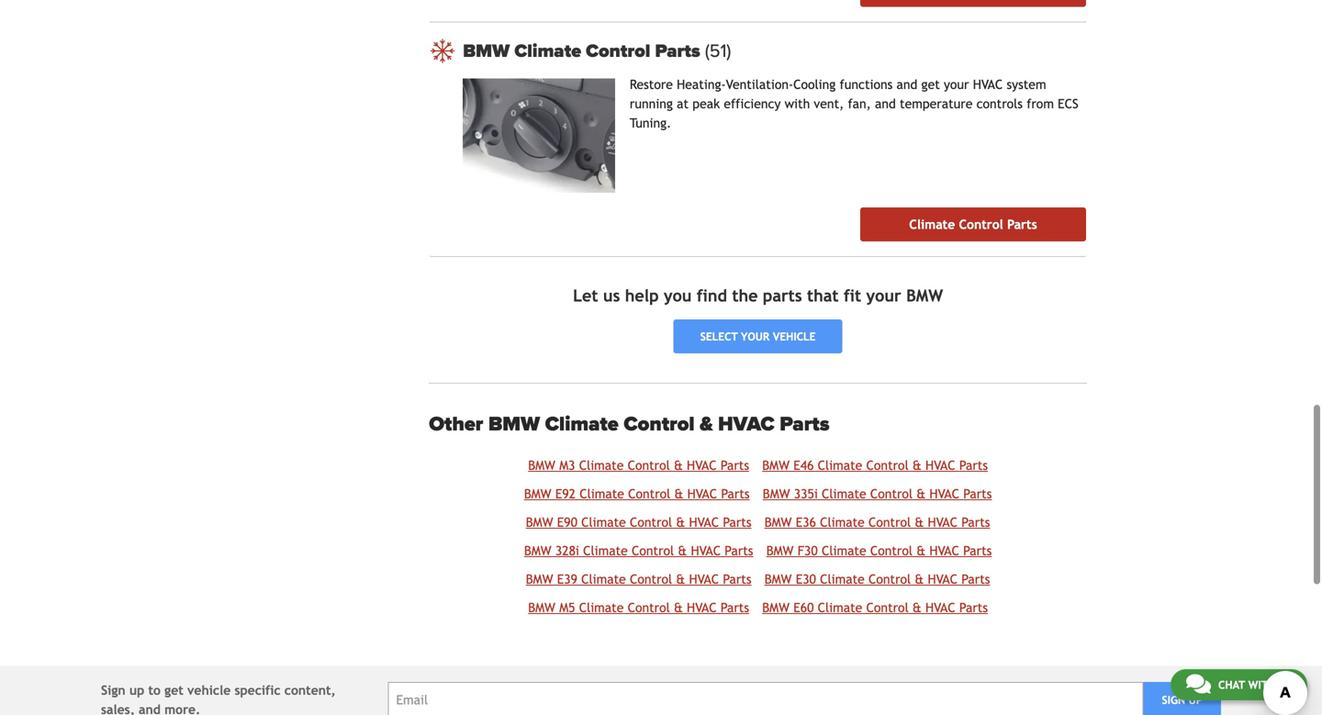 Task type: describe. For each thing, give the bounding box(es) containing it.
fit
[[844, 286, 862, 305]]

bmw e90 climate control & hvac parts
[[526, 515, 752, 530]]

bmw m3 climate control & hvac parts link
[[528, 458, 750, 473]]

climate for bmw 328i climate control & hvac parts
[[583, 544, 628, 558]]

control inside the climate control parts link
[[959, 217, 1004, 232]]

with inside restore heating-ventilation-cooling functions and get your hvac system running at peak efficiency with vent, fan, and temperature controls from ecs tuning.
[[785, 96, 810, 111]]

control for bmw e30 climate control & hvac parts
[[869, 572, 911, 587]]

f30
[[798, 544, 818, 558]]

bmw e90 climate control & hvac parts link
[[526, 515, 752, 530]]

bmw e60 climate control & hvac parts link
[[763, 601, 988, 615]]

parts for bmw e46 climate control & hvac parts
[[960, 458, 988, 473]]

e46
[[794, 458, 814, 473]]

climate for bmw m5 climate control & hvac parts
[[579, 601, 624, 615]]

us
[[1279, 679, 1292, 692]]

sign up button
[[1144, 682, 1222, 716]]

e92
[[556, 487, 576, 502]]

hvac for bmw e60 climate control & hvac parts
[[926, 601, 956, 615]]

bmw for bmw e92 climate control & hvac parts
[[524, 487, 552, 502]]

let
[[573, 286, 598, 305]]

e60
[[794, 601, 814, 615]]

chat with us link
[[1171, 670, 1308, 701]]

hvac for bmw e39 climate control & hvac parts
[[689, 572, 719, 587]]

cooling
[[794, 77, 836, 92]]

temperature
[[900, 96, 973, 111]]

hvac for bmw e46 climate control & hvac parts
[[926, 458, 956, 473]]

functions
[[840, 77, 893, 92]]

other bmw climate control & hvac parts
[[429, 413, 830, 437]]

0 vertical spatial and
[[897, 77, 918, 92]]

parts for bmw e92 climate control & hvac parts
[[721, 487, 750, 502]]

sign up
[[1162, 694, 1203, 707]]

& for bmw e92 climate control & hvac parts
[[675, 487, 684, 502]]

restore heating-ventilation-cooling functions and get your hvac system running at peak efficiency with vent, fan, and temperature controls from ecs tuning.
[[630, 77, 1079, 130]]

& for bmw m3 climate control & hvac parts
[[674, 458, 683, 473]]

bmw e39 climate control & hvac parts link
[[526, 572, 752, 587]]

bmw for bmw e36 climate control & hvac parts
[[765, 515, 792, 530]]

content,
[[285, 683, 336, 698]]

& for bmw e39 climate control & hvac parts
[[676, 572, 686, 587]]

sign for sign up
[[1162, 694, 1186, 707]]

& for bmw 328i climate control & hvac parts
[[678, 544, 687, 558]]

control for bmw m3 climate control & hvac parts
[[628, 458, 670, 473]]

parts for bmw 335i climate control & hvac parts
[[964, 487, 992, 502]]

e39
[[557, 572, 578, 587]]

efficiency
[[724, 96, 781, 111]]

bmw f30 climate control & hvac parts link
[[767, 544, 992, 558]]

heating-
[[677, 77, 726, 92]]

up for sign up
[[1189, 694, 1203, 707]]

get inside restore heating-ventilation-cooling functions and get your hvac system running at peak efficiency with vent, fan, and temperature controls from ecs tuning.
[[922, 77, 940, 92]]

1 vertical spatial and
[[875, 96, 896, 111]]

bmw e46 climate control & hvac parts link
[[763, 458, 988, 473]]

328i
[[556, 544, 580, 558]]

& for other bmw climate control & hvac parts
[[700, 413, 713, 437]]

e30
[[796, 572, 816, 587]]

climate for bmw f30 climate control & hvac parts
[[822, 544, 867, 558]]

sales,
[[101, 703, 135, 716]]

climate for bmw e39 climate control & hvac parts
[[582, 572, 626, 587]]

at
[[677, 96, 689, 111]]

& for bmw f30 climate control & hvac parts
[[917, 544, 926, 558]]

climate control parts
[[910, 217, 1038, 232]]

up for sign up to get vehicle specific content, sales, and more.
[[129, 683, 144, 698]]

control for bmw e46 climate control & hvac parts
[[867, 458, 909, 473]]

vehicle
[[187, 683, 231, 698]]

hvac for bmw m5 climate control & hvac parts
[[687, 601, 717, 615]]

bmw e30 climate control & hvac parts link
[[765, 572, 991, 587]]

parts for bmw m5 climate control & hvac parts
[[721, 601, 750, 615]]

vent,
[[814, 96, 844, 111]]

bmw m3 climate control & hvac parts
[[528, 458, 750, 473]]

parts for other bmw climate control & hvac parts
[[780, 413, 830, 437]]

bmw e30 climate control & hvac parts
[[765, 572, 991, 587]]

hvac for bmw 335i climate control & hvac parts
[[930, 487, 960, 502]]

parts for bmw e60 climate control & hvac parts
[[960, 601, 988, 615]]

& for bmw e36 climate control & hvac parts
[[915, 515, 924, 530]]

your inside select your vehicle button
[[741, 330, 770, 343]]

bmw e36 climate control & hvac parts
[[765, 515, 991, 530]]

running
[[630, 96, 673, 111]]

select your vehicle button
[[674, 320, 843, 354]]

control for bmw e60 climate control & hvac parts
[[867, 601, 909, 615]]

climate for bmw e46 climate control & hvac parts
[[818, 458, 863, 473]]

& for bmw e60 climate control & hvac parts
[[913, 601, 922, 615]]

sign up to get vehicle specific content, sales, and more.
[[101, 683, 336, 716]]

bmw e39 climate control & hvac parts
[[526, 572, 752, 587]]

get inside sign up to get vehicle specific content, sales, and more.
[[165, 683, 184, 698]]

hvac for bmw 328i climate control & hvac parts
[[691, 544, 721, 558]]

parts for bmw e90 climate control & hvac parts
[[723, 515, 752, 530]]

hvac inside restore heating-ventilation-cooling functions and get your hvac system running at peak efficiency with vent, fan, and temperature controls from ecs tuning.
[[973, 77, 1003, 92]]

e90
[[557, 515, 578, 530]]

your inside restore heating-ventilation-cooling functions and get your hvac system running at peak efficiency with vent, fan, and temperature controls from ecs tuning.
[[944, 77, 970, 92]]

bmw for bmw m3 climate control & hvac parts
[[528, 458, 556, 473]]

climate for bmw e36 climate control & hvac parts
[[820, 515, 865, 530]]

& for bmw e30 climate control & hvac parts
[[915, 572, 924, 587]]

climate for other bmw climate control & hvac parts
[[545, 413, 619, 437]]

restore
[[630, 77, 673, 92]]

bmw for bmw m5 climate control & hvac parts
[[528, 601, 556, 615]]

bmw for bmw e60 climate control & hvac parts
[[763, 601, 790, 615]]

bmw for bmw e39 climate control & hvac parts
[[526, 572, 553, 587]]

hvac for bmw m3 climate control & hvac parts
[[687, 458, 717, 473]]



Task type: vqa. For each thing, say whether or not it's contained in the screenshot.
Zep- on the right bottom
no



Task type: locate. For each thing, give the bounding box(es) containing it.
bmw m5 climate control & hvac parts link
[[528, 601, 750, 615]]

control for bmw f30 climate control & hvac parts
[[871, 544, 913, 558]]

hvac for other bmw climate control & hvac parts
[[718, 413, 775, 437]]

us
[[603, 286, 620, 305]]

and down "to"
[[139, 703, 161, 716]]

hvac for bmw e92 climate control & hvac parts
[[688, 487, 718, 502]]

2 horizontal spatial your
[[944, 77, 970, 92]]

parts
[[763, 286, 802, 305]]

0 horizontal spatial up
[[129, 683, 144, 698]]

bmw                                                                                    climate control parts
[[463, 40, 705, 62]]

help
[[625, 286, 659, 305]]

0 horizontal spatial with
[[785, 96, 810, 111]]

1 horizontal spatial and
[[875, 96, 896, 111]]

1 horizontal spatial with
[[1249, 679, 1276, 692]]

up inside sign up to get vehicle specific content, sales, and more.
[[129, 683, 144, 698]]

parts for bmw f30 climate control & hvac parts
[[964, 544, 992, 558]]

bmw e36 climate control & hvac parts link
[[765, 515, 991, 530]]

parts for bmw m3 climate control & hvac parts
[[721, 458, 750, 473]]

select
[[701, 330, 738, 343]]

1 vertical spatial get
[[165, 683, 184, 698]]

bmw e92 climate control & hvac parts
[[524, 487, 750, 502]]

ecs
[[1058, 96, 1079, 111]]

& for bmw e90 climate control & hvac parts
[[676, 515, 686, 530]]

tuning.
[[630, 116, 672, 130]]

let us help you find the parts that fit your     bmw
[[573, 286, 943, 305]]

that
[[807, 286, 839, 305]]

& for bmw 335i climate control & hvac parts
[[917, 487, 926, 502]]

hvac for bmw e30 climate control & hvac parts
[[928, 572, 958, 587]]

0 vertical spatial with
[[785, 96, 810, 111]]

and inside sign up to get vehicle specific content, sales, and more.
[[139, 703, 161, 716]]

2 vertical spatial and
[[139, 703, 161, 716]]

get up temperature
[[922, 77, 940, 92]]

2 horizontal spatial and
[[897, 77, 918, 92]]

with left us
[[1249, 679, 1276, 692]]

bmw f30 climate control & hvac parts
[[767, 544, 992, 558]]

your right fit
[[867, 286, 902, 305]]

hvac down select your vehicle button
[[718, 413, 775, 437]]

vehicle
[[773, 330, 816, 343]]

bmw for bmw e90 climate control & hvac parts
[[526, 515, 553, 530]]

hvac up bmw e90 climate control & hvac parts
[[688, 487, 718, 502]]

335i
[[794, 487, 818, 502]]

bmw                                                                                    climate control parts link
[[463, 40, 1087, 62]]

climate
[[515, 40, 582, 62], [910, 217, 956, 232], [545, 413, 619, 437], [579, 458, 624, 473], [818, 458, 863, 473], [580, 487, 625, 502], [822, 487, 867, 502], [582, 515, 626, 530], [820, 515, 865, 530], [583, 544, 628, 558], [822, 544, 867, 558], [582, 572, 626, 587], [820, 572, 865, 587], [579, 601, 624, 615], [818, 601, 863, 615]]

e36
[[796, 515, 816, 530]]

bmw e46 climate control & hvac parts
[[763, 458, 988, 473]]

parts
[[655, 40, 701, 62], [1008, 217, 1038, 232], [780, 413, 830, 437], [721, 458, 750, 473], [960, 458, 988, 473], [721, 487, 750, 502], [964, 487, 992, 502], [723, 515, 752, 530], [962, 515, 991, 530], [725, 544, 754, 558], [964, 544, 992, 558], [723, 572, 752, 587], [962, 572, 991, 587], [721, 601, 750, 615], [960, 601, 988, 615]]

bmw 335i climate control & hvac parts link
[[763, 487, 992, 502]]

the
[[732, 286, 758, 305]]

1 vertical spatial with
[[1249, 679, 1276, 692]]

control for bmw e39 climate control & hvac parts
[[630, 572, 673, 587]]

climate for bmw m3 climate control & hvac parts
[[579, 458, 624, 473]]

hvac down bmw e30 climate control & hvac parts link
[[926, 601, 956, 615]]

ventilation-
[[726, 77, 794, 92]]

1 horizontal spatial your
[[867, 286, 902, 305]]

control for bmw 335i climate control & hvac parts
[[871, 487, 913, 502]]

control for other bmw climate control & hvac parts
[[624, 413, 695, 437]]

sign left comments 'icon'
[[1162, 694, 1186, 707]]

0 horizontal spatial sign
[[101, 683, 126, 698]]

hvac for bmw e36 climate control & hvac parts
[[928, 515, 958, 530]]

& down bmw e30 climate control & hvac parts link
[[913, 601, 922, 615]]

bmw for bmw f30 climate control & hvac parts
[[767, 544, 794, 558]]

your
[[944, 77, 970, 92], [867, 286, 902, 305], [741, 330, 770, 343]]

peak
[[693, 96, 720, 111]]

select your vehicle
[[701, 330, 816, 343]]

get right "to"
[[165, 683, 184, 698]]

& up bmw 328i climate control & hvac parts
[[676, 515, 686, 530]]

bmw for bmw e46 climate control & hvac parts
[[763, 458, 790, 473]]

hvac up bmw e39 climate control & hvac parts
[[691, 544, 721, 558]]

up
[[129, 683, 144, 698], [1189, 694, 1203, 707]]

and right fan, on the top of page
[[875, 96, 896, 111]]

1 horizontal spatial sign
[[1162, 694, 1186, 707]]

system
[[1007, 77, 1047, 92]]

control for bmw 328i climate control & hvac parts
[[632, 544, 674, 558]]

1 horizontal spatial get
[[922, 77, 940, 92]]

chat with us
[[1219, 679, 1292, 692]]

m5
[[560, 601, 575, 615]]

hvac up 'bmw f30 climate control & hvac parts'
[[928, 515, 958, 530]]

& up bmw e90 climate control & hvac parts
[[675, 487, 684, 502]]

hvac up controls
[[973, 77, 1003, 92]]

controls
[[977, 96, 1023, 111]]

parts for bmw e39 climate control & hvac parts
[[723, 572, 752, 587]]

sign inside button
[[1162, 694, 1186, 707]]

hvac for bmw e90 climate control & hvac parts
[[689, 515, 719, 530]]

1 horizontal spatial up
[[1189, 694, 1203, 707]]

& up the bmw e92 climate control & hvac parts link
[[674, 458, 683, 473]]

bmw for bmw 328i climate control & hvac parts
[[524, 544, 552, 558]]

hvac down bmw f30 climate control & hvac parts link
[[928, 572, 958, 587]]

& for bmw m5 climate control & hvac parts
[[674, 601, 683, 615]]

bmw
[[463, 40, 510, 62], [907, 286, 943, 305], [489, 413, 540, 437], [528, 458, 556, 473], [763, 458, 790, 473], [524, 487, 552, 502], [763, 487, 790, 502], [526, 515, 553, 530], [765, 515, 792, 530], [524, 544, 552, 558], [767, 544, 794, 558], [526, 572, 553, 587], [765, 572, 792, 587], [528, 601, 556, 615], [763, 601, 790, 615]]

with down cooling
[[785, 96, 810, 111]]

bmw e92 climate control & hvac parts link
[[524, 487, 750, 502]]

hvac down bmw 328i climate control & hvac parts
[[689, 572, 719, 587]]

& up bmw e36 climate control & hvac parts
[[917, 487, 926, 502]]

hvac down bmw e39 climate control & hvac parts
[[687, 601, 717, 615]]

& up bmw e39 climate control & hvac parts
[[678, 544, 687, 558]]

hvac
[[973, 77, 1003, 92], [718, 413, 775, 437], [687, 458, 717, 473], [926, 458, 956, 473], [688, 487, 718, 502], [930, 487, 960, 502], [689, 515, 719, 530], [928, 515, 958, 530], [691, 544, 721, 558], [930, 544, 960, 558], [689, 572, 719, 587], [928, 572, 958, 587], [687, 601, 717, 615], [926, 601, 956, 615]]

sign for sign up to get vehicle specific content, sales, and more.
[[101, 683, 126, 698]]

bmw for bmw 335i climate control & hvac parts
[[763, 487, 790, 502]]

control for bmw m5 climate control & hvac parts
[[628, 601, 670, 615]]

parts for bmw e36 climate control & hvac parts
[[962, 515, 991, 530]]

& up bmw m3 climate control & hvac parts on the bottom of page
[[700, 413, 713, 437]]

control
[[586, 40, 651, 62], [959, 217, 1004, 232], [624, 413, 695, 437], [628, 458, 670, 473], [867, 458, 909, 473], [628, 487, 671, 502], [871, 487, 913, 502], [630, 515, 673, 530], [869, 515, 911, 530], [632, 544, 674, 558], [871, 544, 913, 558], [630, 572, 673, 587], [869, 572, 911, 587], [628, 601, 670, 615], [867, 601, 909, 615]]

find
[[697, 286, 727, 305]]

more.
[[165, 703, 200, 716]]

hvac up bmw e30 climate control & hvac parts link
[[930, 544, 960, 558]]

climate for bmw 335i climate control & hvac parts
[[822, 487, 867, 502]]

your right select
[[741, 330, 770, 343]]

climate control parts thumbnail image image
[[463, 79, 615, 193]]

from
[[1027, 96, 1054, 111]]

&
[[700, 413, 713, 437], [674, 458, 683, 473], [913, 458, 922, 473], [675, 487, 684, 502], [917, 487, 926, 502], [676, 515, 686, 530], [915, 515, 924, 530], [678, 544, 687, 558], [917, 544, 926, 558], [676, 572, 686, 587], [915, 572, 924, 587], [674, 601, 683, 615], [913, 601, 922, 615]]

& down bmw 328i climate control & hvac parts
[[676, 572, 686, 587]]

0 vertical spatial get
[[922, 77, 940, 92]]

and up temperature
[[897, 77, 918, 92]]

control for bmw e90 climate control & hvac parts
[[630, 515, 673, 530]]

your up temperature
[[944, 77, 970, 92]]

you
[[664, 286, 692, 305]]

climate for bmw e30 climate control & hvac parts
[[820, 572, 865, 587]]

up inside button
[[1189, 694, 1203, 707]]

and
[[897, 77, 918, 92], [875, 96, 896, 111], [139, 703, 161, 716]]

to
[[148, 683, 161, 698]]

bmw m5 climate control & hvac parts
[[528, 601, 750, 615]]

& for bmw e46 climate control & hvac parts
[[913, 458, 922, 473]]

bmw for bmw                                                                                    climate control parts
[[463, 40, 510, 62]]

specific
[[235, 683, 281, 698]]

m3
[[560, 458, 575, 473]]

climate for bmw e92 climate control & hvac parts
[[580, 487, 625, 502]]

hvac up bmw e36 climate control & hvac parts
[[930, 487, 960, 502]]

fan,
[[848, 96, 872, 111]]

bmw e60 climate control & hvac parts
[[763, 601, 988, 615]]

0 horizontal spatial get
[[165, 683, 184, 698]]

hvac for bmw f30 climate control & hvac parts
[[930, 544, 960, 558]]

1 vertical spatial your
[[867, 286, 902, 305]]

& down bmw e39 climate control & hvac parts
[[674, 601, 683, 615]]

sign up sales,
[[101, 683, 126, 698]]

hvac up bmw 328i climate control & hvac parts
[[689, 515, 719, 530]]

climate for bmw e90 climate control & hvac parts
[[582, 515, 626, 530]]

0 horizontal spatial and
[[139, 703, 161, 716]]

control for bmw e36 climate control & hvac parts
[[869, 515, 911, 530]]

& up bmw e30 climate control & hvac parts link
[[917, 544, 926, 558]]

climate control parts link
[[861, 208, 1087, 242]]

sign inside sign up to get vehicle specific content, sales, and more.
[[101, 683, 126, 698]]

bmw 328i climate control & hvac parts
[[524, 544, 754, 558]]

& up bmw 335i climate control & hvac parts link
[[913, 458, 922, 473]]

parts for bmw 328i climate control & hvac parts
[[725, 544, 754, 558]]

0 vertical spatial your
[[944, 77, 970, 92]]

comments image
[[1187, 673, 1211, 695]]

0 horizontal spatial your
[[741, 330, 770, 343]]

climate for bmw e60 climate control & hvac parts
[[818, 601, 863, 615]]

get
[[922, 77, 940, 92], [165, 683, 184, 698]]

hvac up the bmw e92 climate control & hvac parts link
[[687, 458, 717, 473]]

bmw for bmw e30 climate control & hvac parts
[[765, 572, 792, 587]]

Email email field
[[388, 682, 1144, 716]]

& down bmw f30 climate control & hvac parts link
[[915, 572, 924, 587]]

hvac up bmw 335i climate control & hvac parts link
[[926, 458, 956, 473]]

control for bmw e92 climate control & hvac parts
[[628, 487, 671, 502]]

sign
[[101, 683, 126, 698], [1162, 694, 1186, 707]]

2 vertical spatial your
[[741, 330, 770, 343]]

with
[[785, 96, 810, 111], [1249, 679, 1276, 692]]

other
[[429, 413, 483, 437]]

chat
[[1219, 679, 1246, 692]]

bmw 328i climate control & hvac parts link
[[524, 544, 754, 558]]

bmw 335i climate control & hvac parts
[[763, 487, 992, 502]]

& up 'bmw f30 climate control & hvac parts'
[[915, 515, 924, 530]]

parts for bmw e30 climate control & hvac parts
[[962, 572, 991, 587]]



